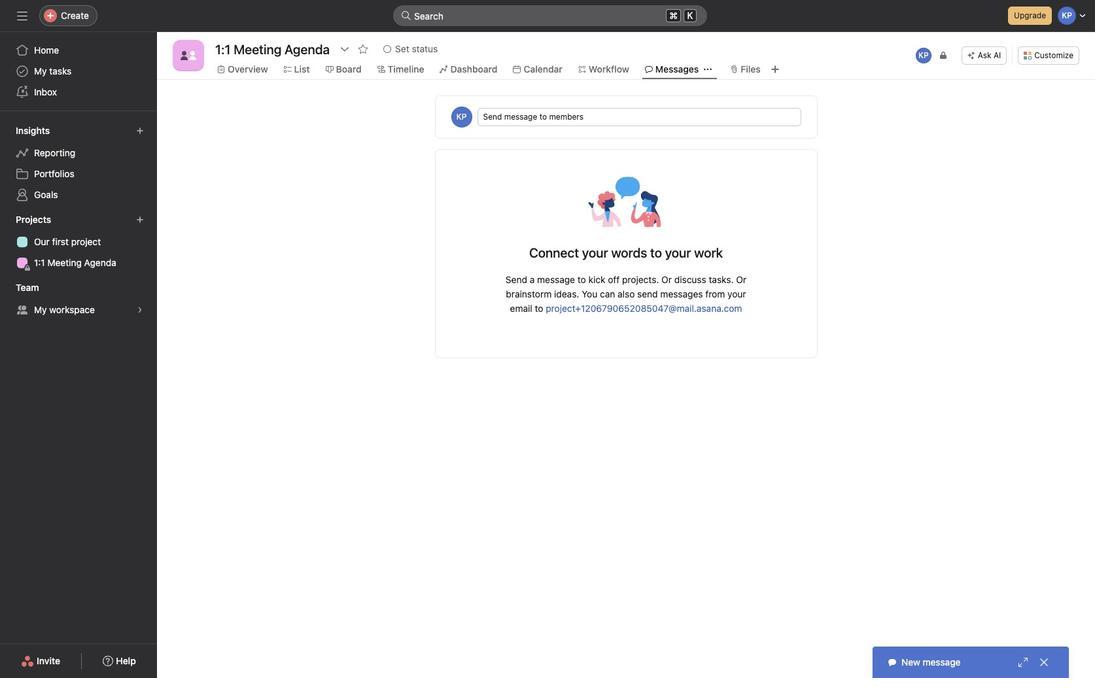 Task type: vqa. For each thing, say whether or not it's contained in the screenshot.
the On track POPUP BUTTON
no



Task type: describe. For each thing, give the bounding box(es) containing it.
workflow link
[[578, 62, 629, 77]]

you
[[582, 288, 597, 300]]

people image
[[181, 48, 196, 63]]

board link
[[325, 62, 362, 77]]

my tasks
[[34, 65, 72, 77]]

tasks
[[49, 65, 72, 77]]

brainstorm
[[506, 288, 552, 300]]

send message to members button
[[477, 108, 801, 126]]

help
[[116, 655, 136, 667]]

⌘
[[669, 10, 678, 21]]

send a message to kick off projects. or discuss tasks. or brainstorm ideas. you can also send messages from your email to
[[506, 274, 746, 314]]

show options image
[[340, 44, 350, 54]]

from
[[705, 288, 725, 300]]

projects.
[[622, 274, 659, 285]]

inbox link
[[8, 82, 149, 103]]

1 or from the left
[[661, 274, 672, 285]]

add to starred image
[[358, 44, 368, 54]]

board
[[336, 63, 362, 75]]

goals
[[34, 189, 58, 200]]

0 vertical spatial your
[[582, 245, 608, 260]]

projects element
[[0, 208, 157, 276]]

customize button
[[1018, 46, 1079, 65]]

k
[[687, 10, 693, 21]]

invite button
[[12, 650, 69, 673]]

my for my workspace
[[34, 304, 47, 315]]

ask ai
[[978, 50, 1001, 60]]

members
[[549, 112, 584, 122]]

connect your words to your work
[[529, 245, 723, 260]]

to down brainstorm
[[535, 303, 543, 314]]

hide sidebar image
[[17, 10, 27, 21]]

send for send a message to kick off projects. or discuss tasks. or brainstorm ideas. you can also send messages from your email to
[[506, 274, 527, 285]]

send
[[637, 288, 658, 300]]

our first project
[[34, 236, 101, 247]]

your inside send a message to kick off projects. or discuss tasks. or brainstorm ideas. you can also send messages from your email to
[[727, 288, 746, 300]]

messages
[[660, 288, 703, 300]]

files
[[741, 63, 761, 75]]

your work
[[665, 245, 723, 260]]

overview
[[228, 63, 268, 75]]

to right words
[[650, 245, 662, 260]]

workspace
[[49, 304, 95, 315]]

create button
[[39, 5, 97, 26]]

2 or from the left
[[736, 274, 746, 285]]

set status
[[395, 43, 438, 54]]

set status button
[[378, 40, 444, 58]]

expand new message image
[[1018, 657, 1028, 668]]

upgrade button
[[1008, 7, 1052, 25]]

my workspace
[[34, 304, 95, 315]]

ai
[[994, 50, 1001, 60]]

ask
[[978, 50, 991, 60]]

inbox
[[34, 86, 57, 97]]

meeting
[[47, 257, 82, 268]]

portfolios link
[[8, 164, 149, 184]]

global element
[[0, 32, 157, 111]]

upgrade
[[1014, 10, 1046, 20]]

1:1 meeting agenda
[[34, 257, 116, 268]]

set
[[395, 43, 409, 54]]

Search tasks, projects, and more text field
[[393, 5, 707, 26]]

new message
[[901, 657, 961, 668]]

workflow
[[589, 63, 629, 75]]

projects
[[16, 214, 51, 225]]

1:1 meeting agenda link
[[8, 253, 149, 273]]

ideas.
[[554, 288, 579, 300]]

calendar
[[524, 63, 562, 75]]

our first project link
[[8, 232, 149, 253]]

can
[[600, 288, 615, 300]]

connect
[[529, 245, 579, 260]]

home
[[34, 44, 59, 56]]

a
[[530, 274, 535, 285]]



Task type: locate. For each thing, give the bounding box(es) containing it.
2 my from the top
[[34, 304, 47, 315]]

off
[[608, 274, 620, 285]]

new project or portfolio image
[[136, 216, 144, 224]]

send for send message to members
[[483, 112, 502, 122]]

1 my from the top
[[34, 65, 47, 77]]

projects button
[[13, 211, 63, 229]]

to inside button
[[539, 112, 547, 122]]

your up kick
[[582, 245, 608, 260]]

kp
[[918, 50, 929, 60], [456, 112, 467, 122]]

0 vertical spatial send
[[483, 112, 502, 122]]

your down tasks. at the top of the page
[[727, 288, 746, 300]]

tasks.
[[709, 274, 734, 285]]

first
[[52, 236, 69, 247]]

message left members
[[504, 112, 537, 122]]

project+1206790652085047@mail.asana.com link
[[546, 303, 742, 314]]

to
[[539, 112, 547, 122], [650, 245, 662, 260], [577, 274, 586, 285], [535, 303, 543, 314]]

create
[[61, 10, 89, 21]]

my inside teams element
[[34, 304, 47, 315]]

or right tasks. at the top of the page
[[736, 274, 746, 285]]

kick
[[588, 274, 605, 285]]

overview link
[[217, 62, 268, 77]]

insights element
[[0, 119, 157, 208]]

messages
[[655, 63, 699, 75]]

our
[[34, 236, 50, 247]]

kp down "dashboard" link
[[456, 112, 467, 122]]

calendar link
[[513, 62, 562, 77]]

reporting
[[34, 147, 75, 158]]

send message to members
[[483, 112, 584, 122]]

0 vertical spatial kp
[[918, 50, 929, 60]]

0 horizontal spatial send
[[483, 112, 502, 122]]

message
[[504, 112, 537, 122], [537, 274, 575, 285]]

project+1206790652085047@mail.asana.com
[[546, 303, 742, 314]]

list link
[[284, 62, 310, 77]]

1 vertical spatial send
[[506, 274, 527, 285]]

1 vertical spatial message
[[537, 274, 575, 285]]

or up "messages"
[[661, 274, 672, 285]]

0 vertical spatial my
[[34, 65, 47, 77]]

dashboard link
[[440, 62, 497, 77]]

prominent image
[[401, 10, 411, 21]]

see details, my workspace image
[[136, 306, 144, 314]]

1 vertical spatial kp
[[456, 112, 467, 122]]

invite
[[37, 655, 60, 667]]

reporting link
[[8, 143, 149, 164]]

0 horizontal spatial or
[[661, 274, 672, 285]]

1 horizontal spatial kp
[[918, 50, 929, 60]]

add tab image
[[770, 64, 780, 75]]

close image
[[1039, 657, 1049, 668]]

email
[[510, 303, 532, 314]]

files link
[[730, 62, 761, 77]]

1:1
[[34, 257, 45, 268]]

to left members
[[539, 112, 547, 122]]

ask ai button
[[962, 46, 1007, 65]]

None field
[[393, 5, 707, 26]]

message inside send message to members button
[[504, 112, 537, 122]]

home link
[[8, 40, 149, 61]]

send
[[483, 112, 502, 122], [506, 274, 527, 285]]

team
[[16, 282, 39, 293]]

message up ideas.
[[537, 274, 575, 285]]

also
[[618, 288, 635, 300]]

or
[[661, 274, 672, 285], [736, 274, 746, 285]]

1 horizontal spatial send
[[506, 274, 527, 285]]

kp inside button
[[918, 50, 929, 60]]

my left the tasks in the top left of the page
[[34, 65, 47, 77]]

tab actions image
[[704, 65, 712, 73]]

portfolios
[[34, 168, 74, 179]]

send inside button
[[483, 112, 502, 122]]

my for my tasks
[[34, 65, 47, 77]]

customize
[[1034, 50, 1073, 60]]

insights
[[16, 125, 50, 136]]

my workspace link
[[8, 300, 149, 321]]

send down dashboard
[[483, 112, 502, 122]]

new insights image
[[136, 127, 144, 135]]

agenda
[[84, 257, 116, 268]]

timeline
[[388, 63, 424, 75]]

kp left ask ai dropdown button
[[918, 50, 929, 60]]

0 horizontal spatial your
[[582, 245, 608, 260]]

None text field
[[212, 37, 333, 61]]

message inside send a message to kick off projects. or discuss tasks. or brainstorm ideas. you can also send messages from your email to
[[537, 274, 575, 285]]

0 vertical spatial message
[[504, 112, 537, 122]]

send inside send a message to kick off projects. or discuss tasks. or brainstorm ideas. you can also send messages from your email to
[[506, 274, 527, 285]]

1 vertical spatial my
[[34, 304, 47, 315]]

goals link
[[8, 184, 149, 205]]

1 horizontal spatial your
[[727, 288, 746, 300]]

my tasks link
[[8, 61, 149, 82]]

messages link
[[645, 62, 699, 77]]

1 vertical spatial your
[[727, 288, 746, 300]]

my down team popup button on the left top of page
[[34, 304, 47, 315]]

dashboard
[[450, 63, 497, 75]]

send left a
[[506, 274, 527, 285]]

to left kick
[[577, 274, 586, 285]]

my
[[34, 65, 47, 77], [34, 304, 47, 315]]

status
[[412, 43, 438, 54]]

your
[[582, 245, 608, 260], [727, 288, 746, 300]]

discuss
[[674, 274, 706, 285]]

list
[[294, 63, 310, 75]]

project
[[71, 236, 101, 247]]

1 horizontal spatial or
[[736, 274, 746, 285]]

team button
[[13, 279, 51, 297]]

teams element
[[0, 276, 157, 323]]

help button
[[94, 650, 144, 673]]

timeline link
[[377, 62, 424, 77]]

kp button
[[914, 46, 933, 65]]

0 horizontal spatial kp
[[456, 112, 467, 122]]

words
[[611, 245, 647, 260]]

my inside global element
[[34, 65, 47, 77]]



